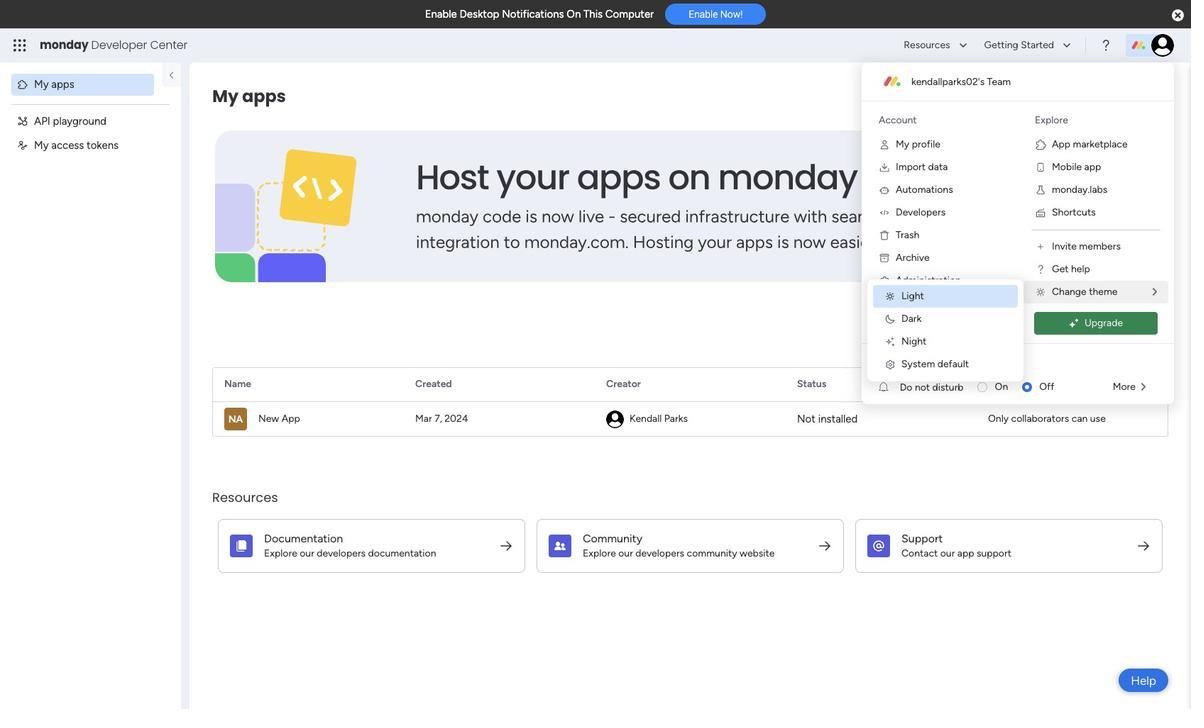 Task type: locate. For each thing, give the bounding box(es) containing it.
community explore our developers community website
[[583, 532, 775, 560]]

new app
[[258, 413, 300, 425]]

our inside documentation explore our developers documentation
[[300, 548, 314, 560]]

light image
[[885, 291, 896, 302]]

1 horizontal spatial explore
[[583, 548, 616, 560]]

on up only
[[995, 381, 1008, 393]]

create app
[[1101, 321, 1157, 334]]

0 vertical spatial resources
[[904, 39, 950, 51]]

new
[[258, 413, 279, 425]]

1 horizontal spatial resources
[[904, 39, 950, 51]]

0 horizontal spatial app
[[282, 413, 300, 425]]

my
[[34, 78, 49, 91], [212, 84, 239, 108], [896, 138, 910, 150], [34, 139, 49, 152]]

app right new
[[282, 413, 300, 425]]

developers down community
[[636, 548, 684, 560]]

our for support
[[940, 548, 955, 560]]

developers inside community explore our developers community website
[[636, 548, 684, 560]]

kendall parks cell
[[595, 402, 699, 437]]

dark image
[[885, 314, 896, 325]]

explore inside community explore our developers community website
[[583, 548, 616, 560]]

0 horizontal spatial enable
[[425, 8, 457, 21]]

app
[[1126, 90, 1143, 102], [1084, 161, 1101, 173], [1138, 321, 1157, 334], [957, 548, 974, 560]]

explore for community
[[583, 548, 616, 560]]

creator
[[606, 379, 641, 391]]

row group
[[213, 368, 1168, 402]]

explore down community
[[583, 548, 616, 560]]

list arrow image
[[1141, 383, 1146, 393]]

monday developer center
[[40, 37, 187, 53]]

explore down the planning
[[1035, 114, 1068, 126]]

2 our from the left
[[618, 548, 633, 560]]

1 horizontal spatial apps
[[242, 84, 286, 108]]

1 horizontal spatial developers
[[636, 548, 684, 560]]

row group containing name
[[213, 368, 1168, 402]]

shortcuts
[[1052, 207, 1096, 219]]

teams
[[896, 297, 924, 310]]

cell containing new app
[[213, 402, 311, 437]]

import
[[896, 161, 926, 173]]

getting started
[[984, 39, 1054, 51]]

on
[[567, 8, 581, 21], [995, 381, 1008, 393]]

enable
[[425, 8, 457, 21], [689, 9, 718, 20]]

teams image
[[879, 298, 890, 310]]

invite
[[1052, 241, 1077, 253]]

support contact our app support
[[902, 532, 1012, 560]]

dark
[[902, 313, 922, 325]]

explore inside documentation explore our developers documentation
[[264, 548, 297, 560]]

1 horizontal spatial enable
[[689, 9, 718, 20]]

our for community
[[618, 548, 633, 560]]

enable left desktop
[[425, 8, 457, 21]]

archive image
[[879, 253, 890, 264]]

archive link
[[867, 247, 1012, 270]]

app up mobile
[[1052, 138, 1071, 150]]

monday
[[40, 37, 88, 53]]

developers inside documentation explore our developers documentation
[[317, 548, 366, 560]]

kendall parks image
[[1151, 34, 1174, 57]]

app inside planning your app button
[[1126, 90, 1143, 102]]

get help
[[1052, 263, 1090, 275]]

your
[[1104, 90, 1124, 102]]

support
[[977, 548, 1012, 560]]

desktop
[[460, 8, 499, 21]]

explore down documentation
[[264, 548, 297, 560]]

3 our from the left
[[940, 548, 955, 560]]

night
[[902, 336, 927, 348]]

upgrade
[[1085, 317, 1123, 329]]

developers
[[896, 207, 946, 219]]

resources
[[904, 39, 950, 51], [212, 489, 278, 507]]

v2 surfce notifications image
[[879, 380, 900, 395]]

our right contact
[[940, 548, 955, 560]]

7,
[[435, 413, 442, 425]]

import data
[[896, 161, 948, 173]]

getting
[[984, 39, 1018, 51]]

this
[[583, 8, 603, 21]]

community
[[583, 532, 642, 546]]

mar
[[415, 413, 432, 425]]

trash
[[896, 229, 919, 241]]

more
[[1113, 381, 1136, 393]]

our down documentation
[[300, 548, 314, 560]]

app inside cell
[[282, 413, 300, 425]]

community
[[687, 548, 737, 560]]

0 horizontal spatial my apps
[[34, 78, 74, 91]]

0 vertical spatial app
[[1052, 138, 1071, 150]]

1 horizontal spatial our
[[618, 548, 633, 560]]

help image
[[1099, 38, 1113, 53]]

status
[[797, 379, 826, 391]]

get
[[1052, 263, 1069, 275]]

not installed
[[797, 413, 858, 426]]

1 developers from the left
[[317, 548, 366, 560]]

invite members image
[[1035, 241, 1046, 253]]

developers down documentation
[[317, 548, 366, 560]]

0 horizontal spatial our
[[300, 548, 314, 560]]

1 vertical spatial app
[[282, 413, 300, 425]]

off
[[1039, 381, 1054, 393]]

our inside community explore our developers community website
[[618, 548, 633, 560]]

not installed row
[[213, 402, 1168, 438]]

app right create
[[1138, 321, 1157, 334]]

app left support
[[957, 548, 974, 560]]

getting started button
[[976, 34, 1077, 57]]

0 horizontal spatial resources
[[212, 489, 278, 507]]

0 horizontal spatial explore
[[264, 548, 297, 560]]

import data link
[[867, 156, 1012, 179]]

profile
[[912, 138, 941, 150]]

cell
[[213, 402, 311, 437]]

parks
[[664, 413, 688, 425]]

kendall parks
[[630, 413, 688, 425]]

2 developers from the left
[[636, 548, 684, 560]]

archive
[[896, 252, 930, 264]]

system
[[902, 358, 935, 371]]

system default image
[[885, 359, 896, 371]]

installed
[[818, 413, 858, 426]]

developers
[[317, 548, 366, 560], [636, 548, 684, 560]]

my apps
[[34, 78, 74, 91], [212, 84, 286, 108]]

create app button
[[1089, 314, 1168, 342]]

apps
[[51, 78, 74, 91], [242, 84, 286, 108]]

now!
[[720, 9, 743, 20]]

monday.labs
[[1052, 184, 1108, 196]]

planning your app button
[[1058, 85, 1168, 108]]

get help image
[[1035, 264, 1046, 275]]

my profile image
[[879, 139, 890, 150]]

create
[[1101, 321, 1135, 334]]

on left this
[[567, 8, 581, 21]]

explore for documentation
[[264, 548, 297, 560]]

documentation explore our developers documentation
[[264, 532, 436, 560]]

import data image
[[879, 162, 890, 173]]

enable left "now!"
[[689, 9, 718, 20]]

app inside the support contact our app support
[[957, 548, 974, 560]]

name
[[224, 379, 251, 391]]

our inside the support contact our app support
[[940, 548, 955, 560]]

only
[[988, 413, 1009, 425]]

1 vertical spatial on
[[995, 381, 1008, 393]]

app right your
[[1126, 90, 1143, 102]]

can
[[1072, 413, 1088, 425]]

administration
[[896, 275, 961, 287]]

0 vertical spatial on
[[567, 8, 581, 21]]

our down community
[[618, 548, 633, 560]]

mobile
[[1052, 161, 1082, 173]]

0 horizontal spatial developers
[[317, 548, 366, 560]]

1 our from the left
[[300, 548, 314, 560]]

system default
[[902, 358, 969, 371]]

enable inside button
[[689, 9, 718, 20]]

2 horizontal spatial our
[[940, 548, 955, 560]]

resources inside popup button
[[904, 39, 950, 51]]

help
[[1131, 674, 1156, 688]]

our for documentation
[[300, 548, 314, 560]]

automations image
[[879, 185, 890, 196]]



Task type: vqa. For each thing, say whether or not it's contained in the screenshot.
Powered
no



Task type: describe. For each thing, give the bounding box(es) containing it.
access
[[51, 139, 84, 152]]

na
[[228, 414, 243, 426]]

log out
[[896, 320, 930, 332]]

use
[[1090, 413, 1106, 425]]

enable now! button
[[665, 4, 766, 25]]

developers image
[[879, 207, 890, 219]]

support
[[902, 532, 943, 546]]

working status
[[879, 357, 945, 369]]

app down 'app marketplace'
[[1084, 161, 1101, 173]]

planning your app
[[1064, 90, 1143, 102]]

api
[[34, 115, 50, 127]]

kendall
[[630, 413, 662, 425]]

trash image
[[879, 230, 890, 241]]

row group inside not installed table
[[213, 368, 1168, 402]]

app inside create app button
[[1138, 321, 1157, 334]]

automations
[[896, 184, 953, 196]]

not installed table
[[212, 368, 1168, 438]]

default
[[938, 358, 969, 371]]

administration image
[[879, 275, 890, 287]]

playground
[[53, 115, 107, 127]]

center
[[150, 37, 187, 53]]

developers for community
[[636, 548, 684, 560]]

theme
[[1089, 286, 1118, 298]]

change theme
[[1052, 286, 1118, 298]]

teams link
[[867, 292, 1012, 315]]

administration link
[[867, 270, 1012, 292]]

enable for enable now!
[[689, 9, 718, 20]]

dapulse close image
[[1172, 9, 1184, 23]]

enable now!
[[689, 9, 743, 20]]

marketplace
[[1073, 138, 1128, 150]]

my access tokens
[[34, 139, 119, 152]]

change theme image
[[1035, 287, 1046, 298]]

developers for documentation
[[317, 548, 366, 560]]

status
[[918, 357, 945, 369]]

mobile app image
[[1035, 162, 1046, 173]]

1 vertical spatial resources
[[212, 489, 278, 507]]

my profile link
[[867, 133, 1012, 156]]

more link
[[1101, 376, 1157, 399]]

not
[[797, 413, 816, 426]]

working
[[879, 357, 916, 369]]

tokens
[[87, 139, 119, 152]]

1 horizontal spatial on
[[995, 381, 1008, 393]]

shortcuts image
[[1035, 207, 1046, 219]]

only collaborators can use
[[988, 413, 1106, 425]]

account
[[879, 114, 917, 126]]

list arrow image
[[1153, 287, 1157, 297]]

log out image
[[879, 321, 890, 332]]

app marketplace
[[1052, 138, 1128, 150]]

kendallparks02's team
[[911, 76, 1011, 88]]

team
[[987, 76, 1011, 88]]

started
[[1021, 39, 1054, 51]]

1 horizontal spatial app
[[1052, 138, 1071, 150]]

api playground
[[34, 115, 107, 127]]

invite members
[[1052, 241, 1121, 253]]

light
[[902, 290, 924, 302]]

night image
[[885, 336, 896, 348]]

kendallparks02's
[[911, 76, 985, 88]]

1 horizontal spatial my apps
[[212, 84, 286, 108]]

contact
[[902, 548, 938, 560]]

computer
[[605, 8, 654, 21]]

cell inside not installed row
[[213, 402, 311, 437]]

not
[[915, 382, 930, 394]]

data
[[928, 161, 948, 173]]

documentation
[[264, 532, 343, 546]]

disturb
[[932, 382, 964, 394]]

developer
[[91, 37, 147, 53]]

0 horizontal spatial apps
[[51, 78, 74, 91]]

enable for enable desktop notifications on this computer
[[425, 8, 457, 21]]

help button
[[1119, 669, 1168, 693]]

out
[[915, 320, 930, 332]]

created
[[415, 379, 452, 391]]

monday code is now live - secured infrastructure with seamless integration to monday.com. hosting your apps is now easier than ever. image
[[215, 131, 1171, 282]]

log
[[896, 320, 913, 332]]

enable desktop notifications on this computer
[[425, 8, 654, 21]]

trash link
[[867, 224, 1012, 247]]

mar 7, 2024
[[415, 413, 468, 425]]

my profile
[[896, 138, 941, 150]]

permissions
[[988, 379, 1042, 391]]

website
[[740, 548, 775, 560]]

upgrade stars new image
[[1069, 318, 1079, 329]]

monday.labs image
[[1035, 185, 1046, 196]]

notifications
[[502, 8, 564, 21]]

resources button
[[895, 34, 973, 57]]

do not disturb
[[900, 382, 964, 394]]

2024
[[445, 413, 468, 425]]

0 horizontal spatial on
[[567, 8, 581, 21]]

select product image
[[13, 38, 27, 53]]

help
[[1071, 263, 1090, 275]]

mobile app
[[1052, 161, 1101, 173]]

kendall parks image
[[606, 411, 624, 429]]

collaborators
[[1011, 413, 1069, 425]]

2 horizontal spatial explore
[[1035, 114, 1068, 126]]

change
[[1052, 286, 1087, 298]]



